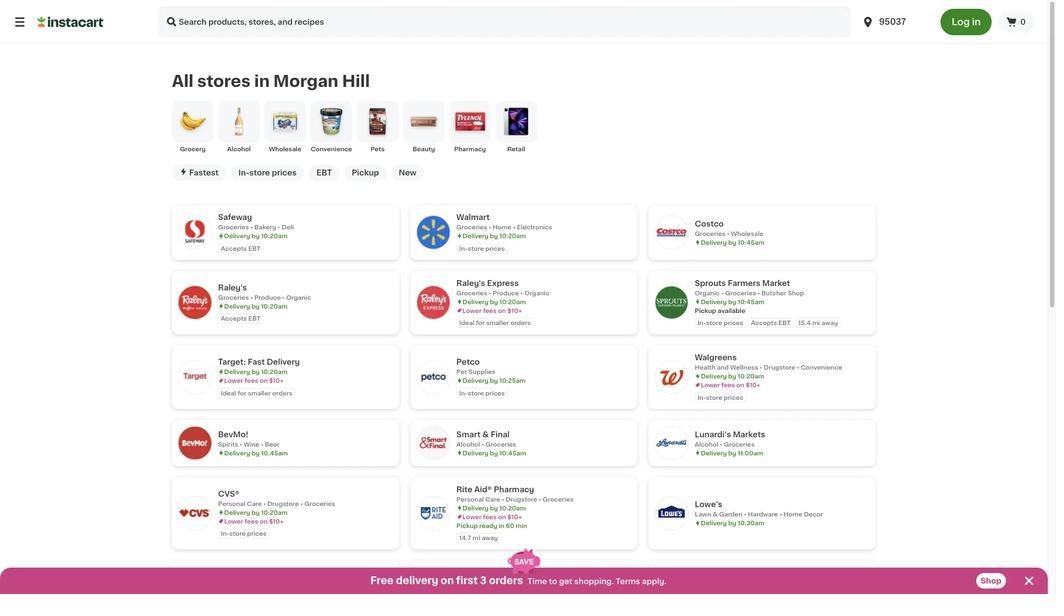 Task type: describe. For each thing, give the bounding box(es) containing it.
in inside button
[[973, 17, 981, 27]]

supplies
[[469, 369, 496, 375]]

pet
[[457, 369, 467, 375]]

electronics
[[517, 224, 553, 230]]

alcohol inside lunardi's markets alcohol • groceries
[[695, 441, 719, 447]]

14.7
[[459, 535, 471, 541]]

new button
[[391, 164, 424, 181]]

1 horizontal spatial smaller
[[486, 320, 509, 326]]

personal inside cvs® personal care • drugstore • groceries
[[218, 501, 246, 507]]

delivery up pickup available
[[701, 299, 727, 305]]

accepts for safeway
[[221, 245, 247, 251]]

apply.
[[642, 578, 667, 586]]

10:20am down wellness
[[738, 373, 765, 379]]

garden
[[720, 512, 743, 518]]

home inside "lowe's lawn & garden • hardware • home decor"
[[784, 512, 803, 518]]

10:45am for bevmo!
[[261, 450, 288, 456]]

convenience button
[[311, 101, 353, 153]]

lower fees on $10+ down fast
[[224, 378, 284, 384]]

drugstore inside walgreens health and wellness • drugstore • convenience
[[764, 365, 796, 371]]

organic inside raley's groceries • produce • organic
[[286, 294, 311, 300]]

decor
[[804, 512, 823, 518]]

15.4 mi away
[[799, 320, 838, 326]]

grocery button
[[172, 101, 214, 153]]

away for 15.4 mi away
[[822, 320, 838, 326]]

bevmo!
[[218, 431, 249, 438]]

delivery down the lunardi's
[[701, 450, 727, 456]]

all stores in morgan hill main content
[[0, 44, 1048, 594]]

10:20am down bakery
[[261, 233, 288, 239]]

groceries inside safeway groceries • bakery • deli
[[218, 224, 249, 230]]

beer
[[265, 441, 280, 447]]

express
[[487, 279, 519, 287]]

ebt down raley's groceries • produce • organic
[[249, 316, 261, 322]]

terms
[[616, 578, 640, 586]]

drugstore inside rite aid® pharmacy personal care • drugstore • groceries
[[506, 496, 538, 502]]

groceries inside costco groceries • wholesale
[[695, 231, 726, 237]]

delivery down 'walmart'
[[463, 233, 489, 239]]

10:20am down walmart groceries • home • electronics
[[500, 233, 526, 239]]

market
[[763, 279, 791, 287]]

0 vertical spatial ideal
[[459, 320, 475, 326]]

by down the wine at the bottom left of page
[[252, 450, 260, 456]]

60
[[506, 523, 515, 529]]

walgreens
[[695, 354, 737, 362]]

lower fees on $10+ for cvs®
[[224, 518, 284, 524]]

fees for cvs®
[[245, 518, 258, 524]]

Search field
[[159, 7, 851, 37]]

on left first
[[441, 576, 454, 586]]

lower fees on $10+ for raley's express
[[463, 308, 522, 314]]

shop inside shop button
[[981, 577, 1002, 585]]

0 horizontal spatial ideal
[[221, 390, 236, 396]]

cvs® personal care • drugstore • groceries
[[218, 490, 335, 507]]

prices for cvs®
[[247, 531, 267, 537]]

min
[[516, 523, 528, 529]]

target:
[[218, 358, 246, 366]]

petco
[[457, 358, 480, 366]]

delivery by 10:45am for costco
[[701, 239, 765, 246]]

in-store prices inside button
[[239, 169, 297, 177]]

pickup for pickup
[[352, 169, 379, 177]]

retail button
[[496, 101, 537, 153]]

ebt inside ebt button
[[317, 169, 332, 177]]

delivery down smart & final alcohol • groceries
[[463, 450, 489, 456]]

store down pickup available
[[707, 320, 723, 326]]

delivery by 10:45am up the available
[[701, 299, 765, 305]]

petco pet supplies
[[457, 358, 496, 375]]

all stores in morgan hill
[[172, 73, 370, 89]]

ready
[[480, 523, 498, 529]]

accepts ebt down butcher
[[751, 320, 791, 326]]

in-store prices for cvs®
[[221, 531, 267, 537]]

cvs®
[[218, 490, 240, 498]]

final
[[491, 431, 510, 438]]

0 vertical spatial orders
[[511, 320, 531, 326]]

pets
[[371, 146, 385, 152]]

shopping.
[[575, 578, 614, 586]]

fees for rite aid® pharmacy
[[483, 514, 497, 520]]

save image
[[508, 549, 540, 574]]

by down the raley's express groceries • produce • organic on the top of page
[[490, 299, 498, 305]]

by down fast
[[252, 369, 260, 375]]

10:45am for costco
[[738, 239, 765, 246]]

and
[[717, 365, 729, 371]]

fees for walgreens
[[722, 382, 735, 388]]

in- for cvs®
[[221, 531, 230, 537]]

store inside button
[[249, 169, 270, 177]]

walgreens health and wellness • drugstore • convenience
[[695, 354, 843, 371]]

free delivery on first 3 orders time to get shopping. terms apply.
[[371, 576, 667, 586]]

by down cvs® personal care • drugstore • groceries at the left
[[252, 510, 260, 516]]

delivery
[[396, 576, 439, 586]]

$10+ for walgreens
[[746, 382, 761, 388]]

by down and
[[729, 373, 737, 379]]

by down raley's groceries • produce • organic
[[252, 303, 260, 309]]

walmart
[[457, 213, 490, 221]]

on for cvs®
[[260, 518, 268, 524]]

pickup for pickup ready in 60 min
[[457, 523, 478, 529]]

delivery by 10:20am down the raley's express groceries • produce • organic on the top of page
[[463, 299, 526, 305]]

delivery down target:
[[224, 369, 250, 375]]

rite aid® pharmacy image
[[417, 497, 450, 530]]

care inside rite aid® pharmacy personal care • drugstore • groceries
[[486, 496, 500, 502]]

• inside smart & final alcohol • groceries
[[482, 441, 484, 447]]

0 vertical spatial for
[[476, 320, 485, 326]]

delivery by 10:20am down cvs® personal care • drugstore • groceries at the left
[[224, 510, 288, 516]]

3
[[480, 576, 487, 586]]

smart & final alcohol • groceries
[[457, 431, 517, 447]]

accepts for raley's
[[221, 316, 247, 322]]

lower for rite aid® pharmacy
[[463, 514, 482, 520]]

drugstore inside cvs® personal care • drugstore • groceries
[[267, 501, 299, 507]]

accepts ebt for raley's
[[221, 316, 261, 322]]

store for petco
[[468, 390, 484, 396]]

ebt left 15.4 in the right bottom of the page
[[779, 320, 791, 326]]

0 button
[[999, 11, 1035, 33]]

by down bakery
[[252, 233, 260, 239]]

95037 button
[[862, 7, 928, 37]]

raley's express image
[[417, 286, 450, 319]]

in for all stores in morgan hill
[[254, 73, 270, 89]]

fastest button
[[172, 164, 226, 181]]

lunardi's
[[695, 431, 732, 438]]

prices for walgreens
[[724, 395, 744, 401]]

lower fees on $10+ for walgreens
[[701, 382, 761, 388]]

first
[[456, 576, 478, 586]]

raley's image
[[179, 286, 212, 319]]

mi for 15.4
[[813, 320, 821, 326]]

fastest
[[189, 169, 219, 177]]

10:30am
[[738, 520, 765, 526]]

delivery down 'supplies'
[[463, 378, 489, 384]]

in-store prices for walmart
[[459, 245, 505, 251]]

$10+ for raley's express
[[508, 308, 522, 314]]

butcher
[[762, 290, 787, 296]]

delivery by 10:20am down raley's groceries • produce • organic
[[224, 303, 288, 309]]

in- inside button
[[239, 169, 249, 177]]

log
[[952, 17, 970, 27]]

pickup for pickup available
[[695, 308, 717, 314]]

delivery down the spirits
[[224, 450, 250, 456]]

walmart image
[[417, 216, 450, 249]]

on for raley's express
[[498, 308, 506, 314]]

costco image
[[656, 216, 689, 249]]

15.4
[[799, 320, 811, 326]]

deli
[[282, 224, 294, 230]]

by down walmart groceries • home • electronics
[[490, 233, 498, 239]]

on for walgreens
[[737, 382, 745, 388]]

fast
[[248, 358, 265, 366]]

by down smart & final alcohol • groceries
[[490, 450, 498, 456]]

lucky supermarkets link
[[649, 561, 876, 594]]

hill
[[342, 73, 370, 89]]

in- for walgreens
[[698, 395, 707, 401]]

rite
[[457, 486, 473, 493]]

spirits
[[218, 441, 238, 447]]

14.7 mi away
[[459, 535, 498, 541]]

supermarkets
[[721, 569, 777, 577]]

on down target: fast delivery
[[260, 378, 268, 384]]

by up pickup ready in 60 min
[[490, 505, 498, 511]]

delivery down the raley's express groceries • produce • organic on the top of page
[[463, 299, 489, 305]]

10:20am down rite aid® pharmacy personal care • drugstore • groceries
[[500, 505, 526, 511]]

by down lunardi's markets alcohol • groceries
[[729, 450, 737, 456]]

smart & final image
[[417, 427, 450, 460]]

raley's groceries • produce • organic
[[218, 284, 311, 300]]

accepts down butcher
[[751, 320, 777, 326]]

prices for walmart
[[486, 245, 505, 251]]

delivery down lawn
[[701, 520, 727, 526]]

groceries inside cvs® personal care • drugstore • groceries
[[305, 501, 335, 507]]

groceries inside rite aid® pharmacy personal care • drugstore • groceries
[[543, 496, 574, 502]]

pharmacy inside rite aid® pharmacy personal care • drugstore • groceries
[[494, 486, 534, 493]]

delivery down raley's groceries • produce • organic
[[224, 303, 250, 309]]

delivery by 10:20am down fast
[[224, 369, 288, 375]]

bevmo! spirits • wine • beer
[[218, 431, 280, 447]]

95037 button
[[855, 7, 935, 37]]

shop button
[[977, 573, 1007, 589]]

costco
[[695, 220, 724, 228]]

wholesale button
[[264, 101, 306, 153]]

prices down the available
[[724, 320, 744, 326]]

lower fees on $10+ for rite aid® pharmacy
[[463, 514, 522, 520]]

store for walmart
[[468, 245, 484, 251]]

delivery right fast
[[267, 358, 300, 366]]

$10+ for cvs®
[[269, 518, 284, 524]]

safeway image
[[179, 216, 212, 249]]

in-store prices down pickup available
[[698, 320, 744, 326]]



Task type: locate. For each thing, give the bounding box(es) containing it.
10:45am for smart & final
[[500, 450, 526, 456]]

$10+ down the raley's express groceries • produce • organic on the top of page
[[508, 308, 522, 314]]

in- down pickup available
[[698, 320, 707, 326]]

lowe's
[[695, 501, 723, 509]]

raley's for raley's express
[[457, 279, 486, 287]]

smart
[[457, 431, 481, 438]]

• inside lunardi's markets alcohol • groceries
[[720, 441, 723, 447]]

on down wellness
[[737, 382, 745, 388]]

in-store prices for petco
[[459, 390, 505, 396]]

pharmacy button
[[449, 101, 491, 153]]

pickup button
[[344, 164, 387, 181]]

delivery by 10:20am up pickup ready in 60 min
[[463, 505, 526, 511]]

accepts down raley's groceries • produce • organic
[[221, 316, 247, 322]]

delivery by 10:20am down and
[[701, 373, 765, 379]]

fees down the raley's express groceries • produce • organic on the top of page
[[483, 308, 497, 314]]

raley's inside the raley's express groceries • produce • organic
[[457, 279, 486, 287]]

groceries inside lunardi's markets alcohol • groceries
[[724, 441, 755, 447]]

home inside walmart groceries • home • electronics
[[493, 224, 512, 230]]

2 horizontal spatial drugstore
[[764, 365, 796, 371]]

0 vertical spatial convenience
[[311, 146, 352, 152]]

2 horizontal spatial in
[[973, 17, 981, 27]]

10:45am down beer
[[261, 450, 288, 456]]

alcohol inside button
[[227, 146, 251, 152]]

prices down and
[[724, 395, 744, 401]]

delivery down the cvs®
[[224, 510, 250, 516]]

1 vertical spatial ideal
[[221, 390, 236, 396]]

pickup left the available
[[695, 308, 717, 314]]

10:45am
[[738, 239, 765, 246], [738, 299, 765, 305], [261, 450, 288, 456], [500, 450, 526, 456]]

home left decor
[[784, 512, 803, 518]]

1 vertical spatial away
[[482, 535, 498, 541]]

delivery by 10:45am down smart & final alcohol • groceries
[[463, 450, 526, 456]]

pharmacy inside button
[[454, 146, 486, 152]]

lowe's lawn & garden • hardware • home decor
[[695, 501, 823, 518]]

$10+ for rite aid® pharmacy
[[508, 514, 522, 520]]

store for cvs®
[[230, 531, 246, 537]]

1 horizontal spatial wholesale
[[731, 231, 764, 237]]

10:20am down target: fast delivery
[[261, 369, 288, 375]]

ideal for smaller orders
[[459, 320, 531, 326], [221, 390, 293, 396]]

1 vertical spatial pharmacy
[[494, 486, 534, 493]]

on up 60
[[498, 514, 506, 520]]

ebt down bakery
[[249, 245, 261, 251]]

delivery down costco
[[701, 239, 727, 246]]

0 vertical spatial smaller
[[486, 320, 509, 326]]

delivery by 10:20am
[[224, 233, 288, 239], [463, 233, 526, 239], [463, 299, 526, 305], [224, 303, 288, 309], [224, 369, 288, 375], [701, 373, 765, 379], [463, 505, 526, 511], [224, 510, 288, 516]]

pickup inside button
[[352, 169, 379, 177]]

0 horizontal spatial drugstore
[[267, 501, 299, 507]]

0
[[1021, 18, 1026, 26]]

raley's for raley's
[[218, 284, 247, 291]]

groceries inside the raley's express groceries • produce • organic
[[457, 290, 488, 296]]

1 vertical spatial mi
[[473, 535, 480, 541]]

fees down fast
[[245, 378, 258, 384]]

wholesale inside costco groceries • wholesale
[[731, 231, 764, 237]]

in left 60
[[499, 523, 505, 529]]

lower fees on $10+
[[463, 308, 522, 314], [224, 378, 284, 384], [701, 382, 761, 388], [463, 514, 522, 520], [224, 518, 284, 524]]

1 vertical spatial &
[[713, 512, 718, 518]]

0 horizontal spatial raley's
[[218, 284, 247, 291]]

all
[[172, 73, 194, 89]]

1 horizontal spatial &
[[713, 512, 718, 518]]

lower fees on $10+ down the raley's express groceries • produce • organic on the top of page
[[463, 308, 522, 314]]

1 vertical spatial home
[[784, 512, 803, 518]]

personal down the cvs®
[[218, 501, 246, 507]]

lowe's image
[[656, 497, 689, 530]]

1 horizontal spatial organic
[[525, 290, 550, 296]]

petco image
[[417, 361, 450, 394]]

& left final
[[483, 431, 489, 438]]

0 horizontal spatial convenience
[[311, 146, 352, 152]]

pets button
[[357, 101, 399, 153]]

farmers
[[728, 279, 761, 287]]

0 vertical spatial mi
[[813, 320, 821, 326]]

stores
[[197, 73, 251, 89]]

sprouts farmers market image
[[656, 286, 689, 319]]

1 horizontal spatial mi
[[813, 320, 821, 326]]

delivery by 10:45am down costco groceries • wholesale
[[701, 239, 765, 246]]

accepts ebt for safeway
[[221, 245, 261, 251]]

0 vertical spatial in
[[973, 17, 981, 27]]

2 horizontal spatial organic
[[695, 290, 720, 296]]

0 horizontal spatial home
[[493, 224, 512, 230]]

0 horizontal spatial personal
[[218, 501, 246, 507]]

in for pickup ready in 60 min
[[499, 523, 505, 529]]

in
[[973, 17, 981, 27], [254, 73, 270, 89], [499, 523, 505, 529]]

lower fees on $10+ down and
[[701, 382, 761, 388]]

away for 14.7 mi away
[[482, 535, 498, 541]]

lucky
[[695, 569, 719, 577]]

free
[[371, 576, 394, 586]]

2 horizontal spatial alcohol
[[695, 441, 719, 447]]

lower fees on $10+ down cvs® personal care • drugstore • groceries at the left
[[224, 518, 284, 524]]

convenience
[[311, 146, 352, 152], [801, 365, 843, 371]]

delivery down health
[[701, 373, 727, 379]]

lower down health
[[701, 382, 720, 388]]

11:00am
[[738, 450, 763, 456]]

walgreens image
[[656, 361, 689, 394]]

1 horizontal spatial in
[[499, 523, 505, 529]]

delivery by 10:45am for smart & final
[[463, 450, 526, 456]]

delivery by 10:30am
[[701, 520, 765, 526]]

produce inside raley's groceries • produce • organic
[[254, 294, 281, 300]]

shop right butcher
[[788, 290, 805, 296]]

0 vertical spatial home
[[493, 224, 512, 230]]

1 vertical spatial wholesale
[[731, 231, 764, 237]]

produce
[[493, 290, 519, 296], [254, 294, 281, 300], [493, 580, 519, 586]]

organic inside the raley's express groceries • produce • organic
[[525, 290, 550, 296]]

0 horizontal spatial pickup
[[352, 169, 379, 177]]

on for rite aid® pharmacy
[[498, 514, 506, 520]]

store down the cvs®
[[230, 531, 246, 537]]

groceries inside smart & final alcohol • groceries
[[486, 441, 517, 447]]

in- for petco
[[459, 390, 468, 396]]

pickup available
[[695, 308, 746, 314]]

ebt button
[[309, 164, 340, 181]]

for down target:
[[238, 390, 247, 396]]

1 horizontal spatial ideal
[[459, 320, 475, 326]]

1 vertical spatial smaller
[[248, 390, 271, 396]]

groceries inside walmart groceries • home • electronics
[[457, 224, 488, 230]]

ideal down target:
[[221, 390, 236, 396]]

mi for 14.7
[[473, 535, 480, 541]]

safeway
[[218, 213, 252, 221]]

home left electronics
[[493, 224, 512, 230]]

0 horizontal spatial mi
[[473, 535, 480, 541]]

1 horizontal spatial raley's
[[457, 279, 486, 287]]

10:20am down the raley's express groceries • produce • organic on the top of page
[[500, 299, 526, 305]]

mi
[[813, 320, 821, 326], [473, 535, 480, 541]]

0 vertical spatial shop
[[788, 290, 805, 296]]

log in button
[[941, 9, 992, 35]]

prices down walmart groceries • home • electronics
[[486, 245, 505, 251]]

0 horizontal spatial wholesale
[[269, 146, 302, 152]]

0 horizontal spatial ideal for smaller orders
[[221, 390, 293, 396]]

store down 'walmart'
[[468, 245, 484, 251]]

1 horizontal spatial pickup
[[457, 523, 478, 529]]

10:45am down final
[[500, 450, 526, 456]]

groceries inside raley's groceries • produce • organic
[[218, 294, 249, 300]]

• inside 'foodmaxx groceries • produce'
[[489, 580, 491, 586]]

in-store prices down and
[[698, 395, 744, 401]]

2 vertical spatial in
[[499, 523, 505, 529]]

raley's express groceries • produce • organic
[[457, 279, 550, 296]]

health
[[695, 365, 716, 371]]

0 vertical spatial pickup
[[352, 169, 379, 177]]

& down lowe's
[[713, 512, 718, 518]]

0 horizontal spatial for
[[238, 390, 247, 396]]

0 horizontal spatial alcohol
[[227, 146, 251, 152]]

1 vertical spatial in
[[254, 73, 270, 89]]

bevmo! image
[[179, 427, 212, 460]]

close image
[[1023, 575, 1036, 588]]

mi right 14.7
[[473, 535, 480, 541]]

on down cvs® personal care • drugstore • groceries at the left
[[260, 518, 268, 524]]

lower down target:
[[224, 378, 243, 384]]

$10+ up 60
[[508, 514, 522, 520]]

in-store prices down the cvs®
[[221, 531, 267, 537]]

10:45am down sprouts farmers market organic • groceries • butcher shop
[[738, 299, 765, 305]]

delivery by 10:20am down walmart groceries • home • electronics
[[463, 233, 526, 239]]

foodmaxx groceries • produce
[[457, 569, 519, 586]]

pharmacy right beauty
[[454, 146, 486, 152]]

time
[[528, 578, 547, 586]]

lower for raley's express
[[463, 308, 482, 314]]

delivery by 10:45am
[[701, 239, 765, 246], [701, 299, 765, 305], [224, 450, 288, 456], [463, 450, 526, 456]]

• inside costco groceries • wholesale
[[727, 231, 730, 237]]

in right stores
[[254, 73, 270, 89]]

smaller down target: fast delivery
[[248, 390, 271, 396]]

morgan
[[274, 73, 339, 89]]

retail
[[508, 146, 525, 152]]

fees down and
[[722, 382, 735, 388]]

convenience inside button
[[311, 146, 352, 152]]

1 horizontal spatial for
[[476, 320, 485, 326]]

accepts down safeway
[[221, 245, 247, 251]]

1 horizontal spatial drugstore
[[506, 496, 538, 502]]

pickup down pets
[[352, 169, 379, 177]]

1 horizontal spatial personal
[[457, 496, 484, 502]]

2 horizontal spatial pickup
[[695, 308, 717, 314]]

accepts ebt down raley's groceries • produce • organic
[[221, 316, 261, 322]]

alcohol up in-store prices button
[[227, 146, 251, 152]]

raley's
[[457, 279, 486, 287], [218, 284, 247, 291]]

in- down health
[[698, 395, 707, 401]]

shop
[[788, 290, 805, 296], [981, 577, 1002, 585]]

in-store prices down 'walmart'
[[459, 245, 505, 251]]

smaller
[[486, 320, 509, 326], [248, 390, 271, 396]]

None search field
[[159, 7, 851, 37]]

in right log
[[973, 17, 981, 27]]

drugstore
[[764, 365, 796, 371], [506, 496, 538, 502], [267, 501, 299, 507]]

2 vertical spatial orders
[[489, 576, 523, 586]]

groceries inside 'foodmaxx groceries • produce'
[[457, 580, 488, 586]]

personal down rite
[[457, 496, 484, 502]]

95037
[[880, 18, 907, 26]]

sprouts farmers market organic • groceries • butcher shop
[[695, 279, 805, 296]]

get
[[559, 578, 573, 586]]

target: fast delivery
[[218, 358, 300, 366]]

accepts ebt down safeway groceries • bakery • deli
[[221, 245, 261, 251]]

lower down the raley's express groceries • produce • organic on the top of page
[[463, 308, 482, 314]]

0 horizontal spatial pharmacy
[[454, 146, 486, 152]]

prices left ebt button
[[272, 169, 297, 177]]

delivery by 11:00am
[[701, 450, 763, 456]]

by down costco groceries • wholesale
[[729, 239, 737, 246]]

lower for cvs®
[[224, 518, 243, 524]]

delivery down safeway
[[224, 233, 250, 239]]

1 vertical spatial ideal for smaller orders
[[221, 390, 293, 396]]

in-store prices for walgreens
[[698, 395, 744, 401]]

groceries
[[218, 224, 249, 230], [457, 224, 488, 230], [695, 231, 726, 237], [457, 290, 488, 296], [726, 290, 756, 296], [218, 294, 249, 300], [486, 441, 517, 447], [724, 441, 755, 447], [543, 496, 574, 502], [305, 501, 335, 507], [457, 580, 488, 586]]

10:45am down costco groceries • wholesale
[[738, 239, 765, 246]]

1 vertical spatial orders
[[272, 390, 293, 396]]

produce inside 'foodmaxx groceries • produce'
[[493, 580, 519, 586]]

1 vertical spatial for
[[238, 390, 247, 396]]

ideal for smaller orders down the raley's express groceries • produce • organic on the top of page
[[459, 320, 531, 326]]

new
[[399, 169, 417, 177]]

wholesale up in-store prices button
[[269, 146, 302, 152]]

log in
[[952, 17, 981, 27]]

0 horizontal spatial organic
[[286, 294, 311, 300]]

0 vertical spatial pharmacy
[[454, 146, 486, 152]]

by down 'supplies'
[[490, 378, 498, 384]]

$10+ down target: fast delivery
[[269, 378, 284, 384]]

1 horizontal spatial pharmacy
[[494, 486, 534, 493]]

1 horizontal spatial convenience
[[801, 365, 843, 371]]

aid®
[[475, 486, 492, 493]]

wholesale
[[269, 146, 302, 152], [731, 231, 764, 237]]

$10+ down wellness
[[746, 382, 761, 388]]

delivery down the aid®
[[463, 505, 489, 511]]

0 vertical spatial away
[[822, 320, 838, 326]]

in- down pet
[[459, 390, 468, 396]]

wellness
[[731, 365, 759, 371]]

ideal up petco
[[459, 320, 475, 326]]

organic inside sprouts farmers market organic • groceries • butcher shop
[[695, 290, 720, 296]]

wholesale inside button
[[269, 146, 302, 152]]

$10+
[[508, 308, 522, 314], [269, 378, 284, 384], [746, 382, 761, 388], [508, 514, 522, 520], [269, 518, 284, 524]]

delivery by 10:45am for bevmo!
[[224, 450, 288, 456]]

1 horizontal spatial home
[[784, 512, 803, 518]]

by down garden
[[729, 520, 737, 526]]

raley's inside raley's groceries • produce • organic
[[218, 284, 247, 291]]

0 horizontal spatial care
[[247, 501, 262, 507]]

1 horizontal spatial alcohol
[[457, 441, 480, 447]]

groceries inside sprouts farmers market organic • groceries • butcher shop
[[726, 290, 756, 296]]

10:25am
[[500, 378, 526, 384]]

in- down 'walmart'
[[459, 245, 468, 251]]

to
[[549, 578, 558, 586]]

convenience down 15.4 mi away
[[801, 365, 843, 371]]

for
[[476, 320, 485, 326], [238, 390, 247, 396]]

1 horizontal spatial care
[[486, 496, 500, 502]]

lower for walgreens
[[701, 382, 720, 388]]

store for walgreens
[[707, 395, 723, 401]]

sprouts
[[695, 279, 726, 287]]

0 vertical spatial ideal for smaller orders
[[459, 320, 531, 326]]

alcohol button
[[218, 101, 260, 153]]

produce for foodmaxx
[[493, 580, 519, 586]]

0 vertical spatial &
[[483, 431, 489, 438]]

prices for petco
[[486, 390, 505, 396]]

grocery
[[180, 146, 206, 152]]

1 horizontal spatial shop
[[981, 577, 1002, 585]]

alcohol inside smart & final alcohol • groceries
[[457, 441, 480, 447]]

produce for raley's
[[254, 294, 281, 300]]

pharmacy
[[454, 146, 486, 152], [494, 486, 534, 493]]

delivery by 10:25am
[[463, 378, 526, 384]]

& inside "lowe's lawn & garden • hardware • home decor"
[[713, 512, 718, 518]]

1 vertical spatial shop
[[981, 577, 1002, 585]]

care
[[486, 496, 500, 502], [247, 501, 262, 507]]

0 horizontal spatial &
[[483, 431, 489, 438]]

pickup
[[352, 169, 379, 177], [695, 308, 717, 314], [457, 523, 478, 529]]

1 horizontal spatial away
[[822, 320, 838, 326]]

delivery by 10:20am down bakery
[[224, 233, 288, 239]]

bakery
[[254, 224, 276, 230]]

2 vertical spatial pickup
[[457, 523, 478, 529]]

costco groceries • wholesale
[[695, 220, 764, 237]]

0 horizontal spatial in
[[254, 73, 270, 89]]

shop inside sprouts farmers market organic • groceries • butcher shop
[[788, 290, 805, 296]]

alcohol down smart
[[457, 441, 480, 447]]

lower up ready
[[463, 514, 482, 520]]

convenience up ebt button
[[311, 146, 352, 152]]

& inside smart & final alcohol • groceries
[[483, 431, 489, 438]]

accepts
[[221, 245, 247, 251], [221, 316, 247, 322], [751, 320, 777, 326]]

cvs® image
[[179, 497, 212, 530]]

0 horizontal spatial away
[[482, 535, 498, 541]]

1 horizontal spatial ideal for smaller orders
[[459, 320, 531, 326]]

produce inside the raley's express groceries • produce • organic
[[493, 290, 519, 296]]

safeway groceries • bakery • deli
[[218, 213, 294, 230]]

lunardi's markets alcohol • groceries
[[695, 431, 766, 447]]

lunardi's markets image
[[656, 427, 689, 460]]

fees for raley's express
[[483, 308, 497, 314]]

0 horizontal spatial smaller
[[248, 390, 271, 396]]

shop left close image
[[981, 577, 1002, 585]]

10:20am down cvs® personal care • drugstore • groceries at the left
[[261, 510, 288, 516]]

instacart logo image
[[37, 15, 103, 29]]

by up the available
[[729, 299, 737, 305]]

10:20am down raley's groceries • produce • organic
[[261, 303, 288, 309]]

by
[[252, 233, 260, 239], [490, 233, 498, 239], [729, 239, 737, 246], [490, 299, 498, 305], [729, 299, 737, 305], [252, 303, 260, 309], [252, 369, 260, 375], [729, 373, 737, 379], [490, 378, 498, 384], [252, 450, 260, 456], [490, 450, 498, 456], [729, 450, 737, 456], [490, 505, 498, 511], [252, 510, 260, 516], [729, 520, 737, 526]]

1 vertical spatial convenience
[[801, 365, 843, 371]]

care inside cvs® personal care • drugstore • groceries
[[247, 501, 262, 507]]

in- for walmart
[[459, 245, 468, 251]]

0 vertical spatial wholesale
[[269, 146, 302, 152]]

convenience inside walgreens health and wellness • drugstore • convenience
[[801, 365, 843, 371]]

target: fast delivery image
[[179, 361, 212, 394]]

walmart groceries • home • electronics
[[457, 213, 553, 230]]

beauty
[[413, 146, 435, 152]]

pharmacy right the aid®
[[494, 486, 534, 493]]

lucky supermarkets
[[695, 569, 777, 577]]

prices
[[272, 169, 297, 177], [486, 245, 505, 251], [724, 320, 744, 326], [486, 390, 505, 396], [724, 395, 744, 401], [247, 531, 267, 537]]

0 horizontal spatial shop
[[788, 290, 805, 296]]

pickup ready in 60 min
[[457, 523, 528, 529]]

available
[[718, 308, 746, 314]]

foodmaxx
[[457, 569, 498, 577]]

personal inside rite aid® pharmacy personal care • drugstore • groceries
[[457, 496, 484, 502]]

prices inside button
[[272, 169, 297, 177]]

wine
[[244, 441, 260, 447]]

1 vertical spatial pickup
[[695, 308, 717, 314]]

lower fees on $10+ up pickup ready in 60 min
[[463, 514, 522, 520]]



Task type: vqa. For each thing, say whether or not it's contained in the screenshot.


